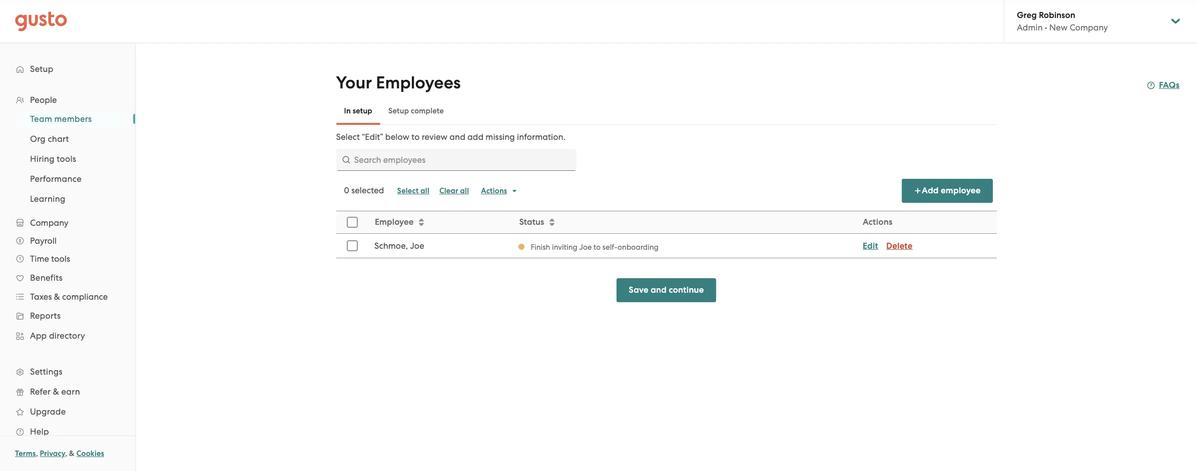 Task type: describe. For each thing, give the bounding box(es) containing it.
benefits link
[[10, 269, 125, 287]]

settings
[[30, 367, 62, 377]]

taxes
[[30, 292, 52, 302]]

team members
[[30, 114, 92, 124]]

actions inside 'grid'
[[862, 217, 892, 228]]

help link
[[10, 423, 125, 441]]

team members link
[[18, 110, 125, 128]]

company inside greg robinson admin • new company
[[1070, 23, 1108, 33]]

time tools button
[[10, 250, 125, 268]]

payroll button
[[10, 232, 125, 250]]

company inside dropdown button
[[30, 218, 68, 228]]

•
[[1045, 23, 1047, 33]]

employees
[[376, 73, 461, 93]]

learning link
[[18, 190, 125, 208]]

edit
[[862, 241, 878, 251]]

people button
[[10, 91, 125, 109]]

performance
[[30, 174, 82, 184]]

0
[[344, 186, 349, 196]]

schmoe, joe
[[374, 241, 424, 251]]

0 selected
[[344, 186, 384, 196]]

setup link
[[10, 60, 125, 78]]

company button
[[10, 214, 125, 232]]

chart
[[48, 134, 69, 144]]

and inside "in setup" tab panel
[[450, 132, 465, 142]]

0 selected status
[[344, 186, 384, 196]]

org chart
[[30, 134, 69, 144]]

team
[[30, 114, 52, 124]]

payroll
[[30, 236, 57, 246]]

setup for setup complete
[[388, 107, 409, 116]]

gusto navigation element
[[0, 43, 135, 458]]

help
[[30, 427, 49, 437]]

status
[[519, 217, 544, 228]]

admin
[[1017, 23, 1043, 33]]

upgrade
[[30, 407, 66, 417]]

reports link
[[10, 307, 125, 325]]

in setup tab panel
[[336, 131, 997, 259]]

app directory link
[[10, 327, 125, 345]]

to for review
[[412, 132, 420, 142]]

benefits
[[30, 273, 63, 283]]

review
[[422, 132, 447, 142]]

Search employees field
[[336, 149, 576, 171]]

earn
[[61, 387, 80, 397]]

upgrade link
[[10, 403, 125, 421]]

finish inviting joe to self-onboarding
[[530, 243, 658, 252]]

"edit"
[[362, 132, 383, 142]]

refer & earn
[[30, 387, 80, 397]]

setup complete button
[[380, 99, 452, 123]]

& for compliance
[[54, 292, 60, 302]]

employee
[[375, 217, 413, 228]]

greg robinson admin • new company
[[1017, 10, 1108, 33]]

& for earn
[[53, 387, 59, 397]]

delete button
[[886, 240, 912, 252]]

missing
[[486, 132, 515, 142]]

members
[[54, 114, 92, 124]]

add
[[467, 132, 484, 142]]

onboarding
[[617, 243, 658, 252]]

Select row checkbox
[[341, 235, 363, 257]]

compliance
[[62, 292, 108, 302]]

in setup button
[[336, 99, 380, 123]]

terms , privacy , & cookies
[[15, 450, 104, 459]]

performance link
[[18, 170, 125, 188]]

employee
[[941, 186, 981, 196]]

select all
[[397, 187, 429, 196]]

new
[[1049, 23, 1068, 33]]

all for select all
[[420, 187, 429, 196]]

app
[[30, 331, 47, 341]]

privacy
[[40, 450, 65, 459]]

2 , from the left
[[65, 450, 67, 459]]

below
[[385, 132, 409, 142]]

employee button
[[369, 212, 512, 233]]

refer
[[30, 387, 51, 397]]



Task type: locate. For each thing, give the bounding box(es) containing it.
&
[[54, 292, 60, 302], [53, 387, 59, 397], [69, 450, 75, 459]]

setup inside button
[[388, 107, 409, 116]]

all inside "button"
[[420, 187, 429, 196]]

org
[[30, 134, 46, 144]]

setup inside 'gusto navigation' 'element'
[[30, 64, 53, 74]]

setup for setup
[[30, 64, 53, 74]]

1 vertical spatial &
[[53, 387, 59, 397]]

org chart link
[[18, 130, 125, 148]]

0 horizontal spatial setup
[[30, 64, 53, 74]]

0 vertical spatial tools
[[57, 154, 76, 164]]

time
[[30, 254, 49, 264]]

, down help link
[[65, 450, 67, 459]]

company
[[1070, 23, 1108, 33], [30, 218, 68, 228]]

select for select all
[[397, 187, 419, 196]]

0 horizontal spatial to
[[412, 132, 420, 142]]

actions button
[[476, 183, 523, 199]]

tools inside "dropdown button"
[[51, 254, 70, 264]]

selected
[[351, 186, 384, 196]]

all inside button
[[460, 187, 469, 196]]

actions
[[481, 187, 507, 196], [862, 217, 892, 228]]

terms
[[15, 450, 36, 459]]

select inside "button"
[[397, 187, 419, 196]]

& left cookies at the bottom
[[69, 450, 75, 459]]

1 horizontal spatial joe
[[579, 243, 591, 252]]

reports
[[30, 311, 61, 321]]

information.
[[517, 132, 565, 142]]

grid containing employee
[[336, 211, 997, 259]]

faqs
[[1159, 80, 1180, 91]]

save and continue
[[629, 285, 704, 296]]

save
[[629, 285, 648, 296]]

,
[[36, 450, 38, 459], [65, 450, 67, 459]]

taxes & compliance
[[30, 292, 108, 302]]

hiring tools link
[[18, 150, 125, 168]]

app directory
[[30, 331, 85, 341]]

clear
[[439, 187, 458, 196]]

privacy link
[[40, 450, 65, 459]]

cookies button
[[76, 448, 104, 460]]

all right clear
[[460, 187, 469, 196]]

1 horizontal spatial and
[[651, 285, 667, 296]]

actions right "clear all" button on the top left of the page
[[481, 187, 507, 196]]

select
[[336, 132, 360, 142], [397, 187, 419, 196]]

0 vertical spatial &
[[54, 292, 60, 302]]

people
[[30, 95, 57, 105]]

1 vertical spatial setup
[[388, 107, 409, 116]]

actions inside popup button
[[481, 187, 507, 196]]

in setup
[[344, 107, 372, 116]]

robinson
[[1039, 10, 1075, 21]]

2 list from the top
[[0, 109, 135, 209]]

, left "privacy" link
[[36, 450, 38, 459]]

add employee link
[[902, 179, 993, 203]]

1 vertical spatial to
[[593, 243, 600, 252]]

all left clear
[[420, 187, 429, 196]]

1 horizontal spatial ,
[[65, 450, 67, 459]]

your employees
[[336, 73, 461, 93]]

select left ""edit""
[[336, 132, 360, 142]]

Select all rows on this page checkbox
[[341, 212, 363, 234]]

clear all
[[439, 187, 469, 196]]

terms link
[[15, 450, 36, 459]]

1 vertical spatial tools
[[51, 254, 70, 264]]

2 all from the left
[[460, 187, 469, 196]]

complete
[[411, 107, 444, 116]]

tools for time tools
[[51, 254, 70, 264]]

setup up below
[[388, 107, 409, 116]]

all for clear all
[[460, 187, 469, 196]]

1 vertical spatial actions
[[862, 217, 892, 228]]

& inside "link"
[[53, 387, 59, 397]]

0 horizontal spatial company
[[30, 218, 68, 228]]

continue
[[669, 285, 704, 296]]

actions up the edit at right
[[862, 217, 892, 228]]

clear all button
[[434, 183, 474, 199]]

1 , from the left
[[36, 450, 38, 459]]

setup
[[30, 64, 53, 74], [388, 107, 409, 116]]

learning
[[30, 194, 65, 204]]

1 vertical spatial company
[[30, 218, 68, 228]]

0 horizontal spatial joe
[[410, 241, 424, 251]]

0 horizontal spatial select
[[336, 132, 360, 142]]

company up payroll
[[30, 218, 68, 228]]

0 vertical spatial company
[[1070, 23, 1108, 33]]

status button
[[513, 212, 856, 233]]

to
[[412, 132, 420, 142], [593, 243, 600, 252]]

finish
[[530, 243, 550, 252]]

schmoe,
[[374, 241, 408, 251]]

to inside 'grid'
[[593, 243, 600, 252]]

save and continue button
[[617, 279, 716, 303]]

tools up performance 'link'
[[57, 154, 76, 164]]

1 horizontal spatial company
[[1070, 23, 1108, 33]]

1 vertical spatial select
[[397, 187, 419, 196]]

hiring tools
[[30, 154, 76, 164]]

0 horizontal spatial ,
[[36, 450, 38, 459]]

directory
[[49, 331, 85, 341]]

2 vertical spatial &
[[69, 450, 75, 459]]

0 vertical spatial actions
[[481, 187, 507, 196]]

setup up people
[[30, 64, 53, 74]]

0 horizontal spatial actions
[[481, 187, 507, 196]]

and inside button
[[651, 285, 667, 296]]

0 vertical spatial and
[[450, 132, 465, 142]]

0 vertical spatial setup
[[30, 64, 53, 74]]

select for select "edit" below to review and add missing information.
[[336, 132, 360, 142]]

time tools
[[30, 254, 70, 264]]

and right the save
[[651, 285, 667, 296]]

0 vertical spatial to
[[412, 132, 420, 142]]

to for self-
[[593, 243, 600, 252]]

and left add
[[450, 132, 465, 142]]

1 all from the left
[[420, 187, 429, 196]]

to left self-
[[593, 243, 600, 252]]

1 list from the top
[[0, 91, 135, 442]]

greg
[[1017, 10, 1037, 21]]

joe right "schmoe," at the bottom left of page
[[410, 241, 424, 251]]

home image
[[15, 11, 67, 31]]

inviting
[[552, 243, 577, 252]]

hiring
[[30, 154, 55, 164]]

refer & earn link
[[10, 383, 125, 401]]

select "edit" below to review and add missing information.
[[336, 132, 565, 142]]

joe
[[410, 241, 424, 251], [579, 243, 591, 252]]

select all button
[[392, 183, 434, 199]]

& right taxes on the bottom of page
[[54, 292, 60, 302]]

1 horizontal spatial select
[[397, 187, 419, 196]]

list
[[0, 91, 135, 442], [0, 109, 135, 209]]

& inside dropdown button
[[54, 292, 60, 302]]

0 horizontal spatial all
[[420, 187, 429, 196]]

tools for hiring tools
[[57, 154, 76, 164]]

employees tab list
[[336, 97, 997, 125]]

tools
[[57, 154, 76, 164], [51, 254, 70, 264]]

cookies
[[76, 450, 104, 459]]

joe right inviting
[[579, 243, 591, 252]]

list containing people
[[0, 91, 135, 442]]

1 horizontal spatial all
[[460, 187, 469, 196]]

& left earn
[[53, 387, 59, 397]]

taxes & compliance button
[[10, 288, 125, 306]]

grid
[[336, 211, 997, 259]]

0 horizontal spatial and
[[450, 132, 465, 142]]

1 vertical spatial and
[[651, 285, 667, 296]]

1 horizontal spatial actions
[[862, 217, 892, 228]]

your
[[336, 73, 372, 93]]

setup complete
[[388, 107, 444, 116]]

1 horizontal spatial setup
[[388, 107, 409, 116]]

edit link
[[862, 241, 878, 251]]

company right new
[[1070, 23, 1108, 33]]

add
[[922, 186, 939, 196]]

tools down payroll dropdown button
[[51, 254, 70, 264]]

in
[[344, 107, 351, 116]]

list containing team members
[[0, 109, 135, 209]]

all
[[420, 187, 429, 196], [460, 187, 469, 196]]

1 horizontal spatial to
[[593, 243, 600, 252]]

self-
[[602, 243, 617, 252]]

select up employee
[[397, 187, 419, 196]]

and
[[450, 132, 465, 142], [651, 285, 667, 296]]

to right below
[[412, 132, 420, 142]]

setup
[[353, 107, 372, 116]]

0 vertical spatial select
[[336, 132, 360, 142]]



Task type: vqa. For each thing, say whether or not it's contained in the screenshot.
Workers'
no



